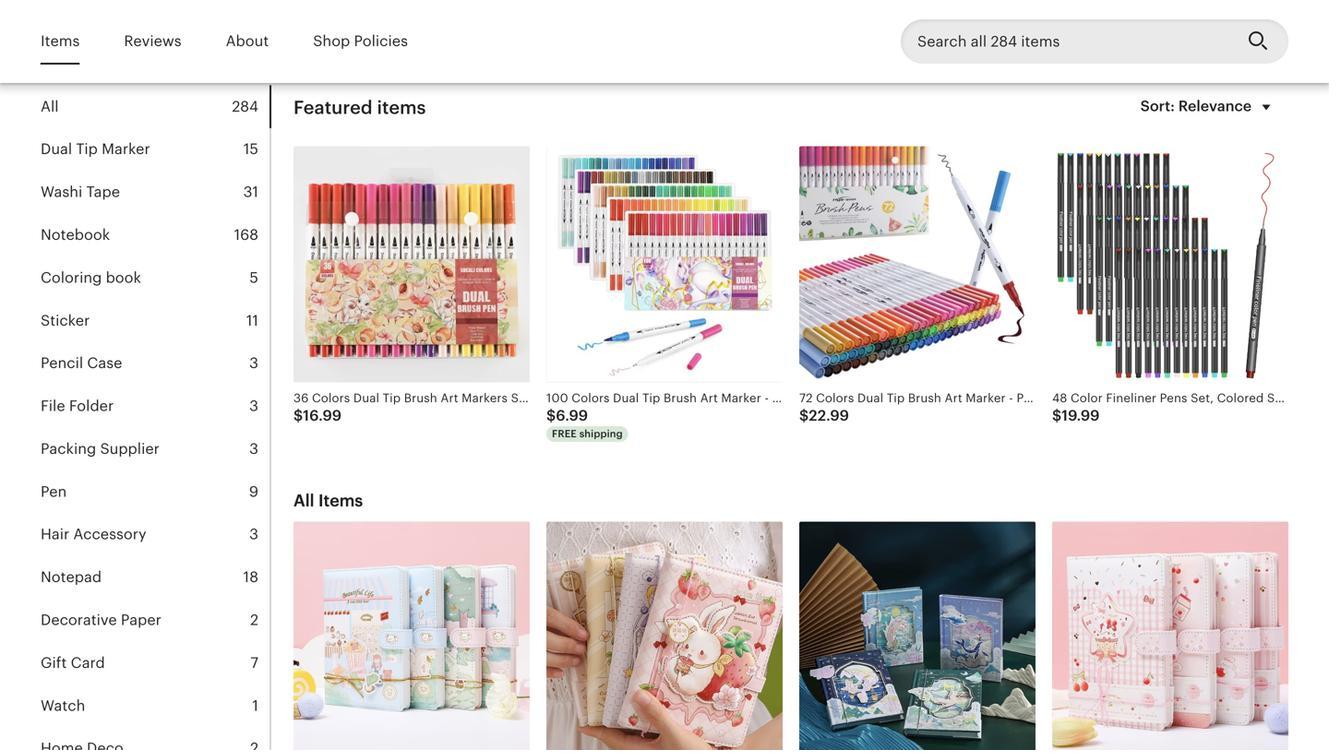 Task type: describe. For each thing, give the bounding box(es) containing it.
tab containing washi tape
[[41, 171, 270, 214]]

18
[[243, 569, 258, 586]]

1 vertical spatial items
[[318, 492, 363, 511]]

decorative paper
[[41, 612, 161, 629]]

3 for file folder
[[249, 398, 258, 415]]

washi tape
[[41, 184, 120, 200]]

items
[[377, 97, 426, 118]]

tab containing file folder
[[41, 385, 270, 428]]

$ 16.99
[[294, 408, 342, 424]]

pencil case
[[41, 355, 122, 372]]

$ for 6.99
[[547, 408, 556, 424]]

gift
[[41, 655, 67, 672]]

decorative
[[41, 612, 117, 629]]

tab containing dual tip marker
[[41, 128, 270, 171]]

about link
[[226, 20, 269, 63]]

items link
[[41, 20, 80, 63]]

fairy animal world notebook with bookmark - 224 pages hard cover - a5 magnetic buckle notebooks  - diy journal image
[[799, 522, 1036, 751]]

all for all items
[[294, 492, 314, 511]]

case
[[87, 355, 122, 372]]

sort:
[[1141, 98, 1175, 114]]

tab containing notepad
[[41, 556, 270, 599]]

pen
[[41, 484, 67, 500]]

policies
[[354, 33, 408, 50]]

shop policies link
[[313, 20, 408, 63]]

paper
[[121, 612, 161, 629]]

featured items
[[294, 97, 426, 118]]

reviews link
[[124, 20, 181, 63]]

accessory
[[73, 526, 147, 543]]

0 vertical spatial items
[[41, 33, 80, 50]]

a5 cute animal journal with cute bookmark - 224 pages soft leather cover planner- magnetic buckle - diy journal with lines and grids image
[[547, 522, 783, 751]]

shop policies
[[313, 33, 408, 50]]

washi
[[41, 184, 82, 200]]

sweet cherry sauce journal- 192 pages soft leather cover planner- pink a5 magnetic buckle  notebooks  - diy journal with lines and grids image
[[1052, 522, 1289, 751]]

gift card
[[41, 655, 105, 672]]

pencil
[[41, 355, 83, 372]]

6.99
[[556, 408, 588, 424]]

packing supplier
[[41, 441, 160, 457]]

tab containing hair accessory
[[41, 514, 270, 556]]

$ 6.99 free shipping
[[547, 408, 623, 440]]

tab containing notebook
[[41, 214, 270, 257]]

15
[[244, 141, 258, 158]]

hair
[[41, 526, 69, 543]]

tip
[[76, 141, 98, 158]]

free
[[552, 428, 577, 440]]

file folder
[[41, 398, 114, 415]]

sticker
[[41, 312, 90, 329]]

relevance
[[1179, 98, 1252, 114]]

22.99
[[809, 408, 849, 424]]

shop
[[313, 33, 350, 50]]

notepad
[[41, 569, 102, 586]]

tab containing pen
[[41, 471, 270, 514]]

tab containing all
[[41, 85, 270, 128]]

packing
[[41, 441, 96, 457]]

coloring
[[41, 269, 102, 286]]

36 colors dual tip brush art markers set - calligraphy markers - pens set for coloring drawing for adults & kids - art supplies - gift idea image
[[294, 146, 530, 382]]

2
[[250, 612, 258, 629]]

100 colors dual tip brush art marker - pens set for coloring drawing calligraphy for adults and kids -school and art supplies back to school image
[[547, 146, 783, 382]]

5
[[250, 269, 258, 286]]

all items
[[294, 492, 363, 511]]

sections tab list
[[41, 85, 271, 751]]



Task type: locate. For each thing, give the bounding box(es) containing it.
11 tab from the top
[[41, 514, 270, 556]]

cute animal town planner - 224 pages a5 magnetic buckle pink notebooks with soft leather cover - journal diy - cute notebooks image
[[294, 522, 530, 751]]

4 tab from the top
[[41, 214, 270, 257]]

1 horizontal spatial all
[[294, 492, 314, 511]]

19.99
[[1062, 408, 1100, 424]]

13 tab from the top
[[41, 599, 270, 642]]

items
[[41, 33, 80, 50], [318, 492, 363, 511]]

$ for 22.99
[[799, 408, 809, 424]]

$
[[294, 408, 303, 424], [547, 408, 556, 424], [799, 408, 809, 424], [1052, 408, 1062, 424]]

marker
[[102, 141, 150, 158]]

tab containing sticker
[[41, 299, 270, 342]]

1 $ from the left
[[294, 408, 303, 424]]

supplier
[[100, 441, 160, 457]]

file
[[41, 398, 65, 415]]

72 colors dual tip brush art marker - pens set for coloring drawing calligraphy for adults and kids -school and art supplies back to school image
[[799, 146, 1036, 382]]

284
[[232, 98, 258, 115]]

all up dual
[[41, 98, 59, 115]]

featured
[[294, 97, 373, 118]]

3 down 9
[[249, 526, 258, 543]]

dual
[[41, 141, 72, 158]]

reviews
[[124, 33, 181, 50]]

12 tab from the top
[[41, 556, 270, 599]]

10 tab from the top
[[41, 471, 270, 514]]

6 tab from the top
[[41, 299, 270, 342]]

7 tab from the top
[[41, 342, 270, 385]]

15 tab from the top
[[41, 685, 270, 728]]

about
[[226, 33, 269, 50]]

book
[[106, 269, 141, 286]]

$ 22.99
[[799, 408, 849, 424]]

1 tab from the top
[[41, 85, 270, 128]]

notebook
[[41, 227, 110, 243]]

tab containing gift card
[[41, 642, 270, 685]]

all for all
[[41, 98, 59, 115]]

folder
[[69, 398, 114, 415]]

0 horizontal spatial all
[[41, 98, 59, 115]]

tab containing watch
[[41, 685, 270, 728]]

3
[[249, 355, 258, 372], [249, 398, 258, 415], [249, 441, 258, 457], [249, 526, 258, 543]]

2 3 from the top
[[249, 398, 258, 415]]

$ 19.99
[[1052, 408, 1100, 424]]

Search all 284 items text field
[[901, 19, 1233, 64]]

31
[[243, 184, 258, 200]]

tab containing packing supplier
[[41, 428, 270, 471]]

tab containing pencil case
[[41, 342, 270, 385]]

14 tab from the top
[[41, 642, 270, 685]]

watch
[[41, 698, 85, 714]]

sort: relevance button
[[1130, 85, 1289, 129]]

1 horizontal spatial items
[[318, 492, 363, 511]]

3 3 from the top
[[249, 441, 258, 457]]

16 tab from the top
[[41, 728, 270, 751]]

1 3 from the top
[[249, 355, 258, 372]]

tape
[[86, 184, 120, 200]]

1 vertical spatial all
[[294, 492, 314, 511]]

1
[[252, 698, 258, 714]]

all inside tab
[[41, 98, 59, 115]]

16.99
[[303, 408, 342, 424]]

168
[[234, 227, 258, 243]]

hair accessory
[[41, 526, 147, 543]]

0 vertical spatial all
[[41, 98, 59, 115]]

0 horizontal spatial items
[[41, 33, 80, 50]]

3 up 9
[[249, 441, 258, 457]]

9 tab from the top
[[41, 428, 270, 471]]

5 tab from the top
[[41, 257, 270, 299]]

3 left $ 16.99
[[249, 398, 258, 415]]

2 tab from the top
[[41, 128, 270, 171]]

tab containing decorative paper
[[41, 599, 270, 642]]

coloring book
[[41, 269, 141, 286]]

$ for 16.99
[[294, 408, 303, 424]]

8 tab from the top
[[41, 385, 270, 428]]

9
[[249, 484, 258, 500]]

tab containing coloring book
[[41, 257, 270, 299]]

11
[[246, 312, 258, 329]]

3 tab from the top
[[41, 171, 270, 214]]

4 $ from the left
[[1052, 408, 1062, 424]]

7
[[251, 655, 258, 672]]

$ for 19.99
[[1052, 408, 1062, 424]]

3 $ from the left
[[799, 408, 809, 424]]

48 color fineliner pens set, colored sketch writing drawing pens for journal planner note taking and coloring book,  art crafts scrapbooks image
[[1052, 146, 1289, 382]]

3 for pencil case
[[249, 355, 258, 372]]

3 down 11
[[249, 355, 258, 372]]

3 for hair accessory
[[249, 526, 258, 543]]

3 for packing supplier
[[249, 441, 258, 457]]

sort: relevance
[[1141, 98, 1252, 114]]

2 $ from the left
[[547, 408, 556, 424]]

all
[[41, 98, 59, 115], [294, 492, 314, 511]]

tab
[[41, 85, 270, 128], [41, 128, 270, 171], [41, 171, 270, 214], [41, 214, 270, 257], [41, 257, 270, 299], [41, 299, 270, 342], [41, 342, 270, 385], [41, 385, 270, 428], [41, 428, 270, 471], [41, 471, 270, 514], [41, 514, 270, 556], [41, 556, 270, 599], [41, 599, 270, 642], [41, 642, 270, 685], [41, 685, 270, 728], [41, 728, 270, 751]]

all right 9
[[294, 492, 314, 511]]

$ inside $ 6.99 free shipping
[[547, 408, 556, 424]]

card
[[71, 655, 105, 672]]

shipping
[[579, 428, 623, 440]]

dual tip marker
[[41, 141, 150, 158]]

4 3 from the top
[[249, 526, 258, 543]]



Task type: vqa. For each thing, say whether or not it's contained in the screenshot.
top "Retriever"
no



